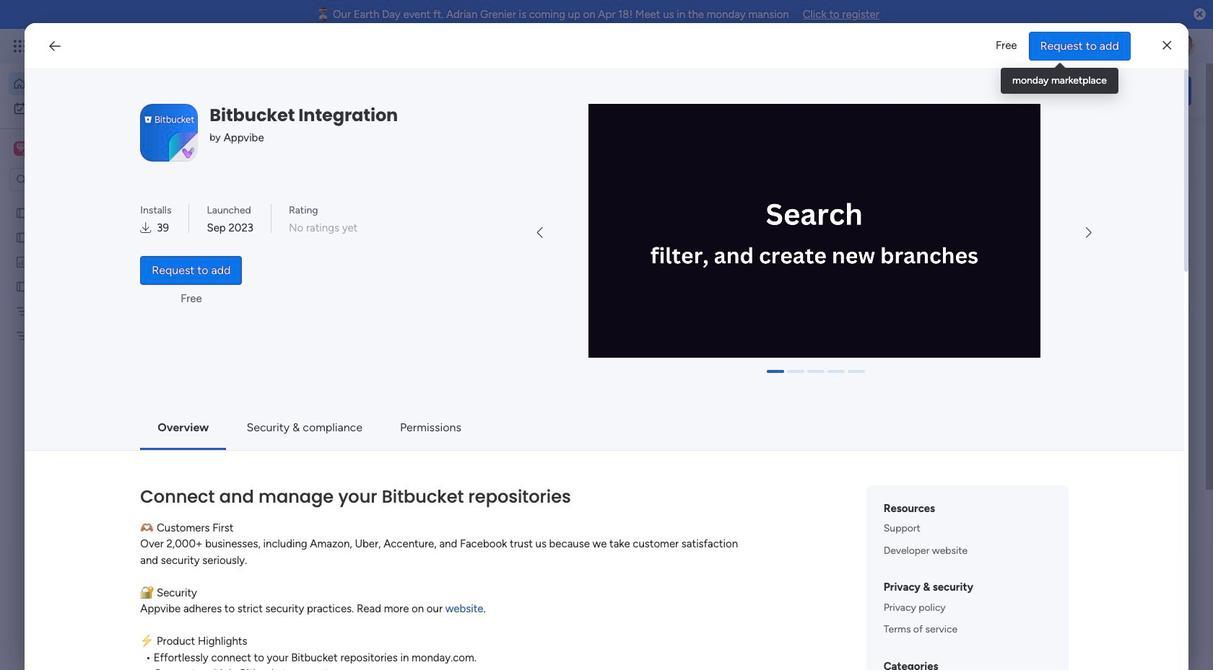Task type: locate. For each thing, give the bounding box(es) containing it.
v2 download image
[[140, 220, 151, 236]]

quick search results list box
[[223, 164, 940, 532]]

public board image
[[15, 206, 29, 220], [15, 279, 29, 293]]

marketplace arrow right image
[[1086, 228, 1092, 239]]

workspace image
[[14, 141, 28, 157], [16, 141, 26, 157]]

list box
[[0, 198, 184, 543]]

public board image up public board icon at the top of page
[[15, 206, 29, 220]]

public dashboard image
[[15, 255, 29, 269]]

option
[[9, 72, 175, 95], [9, 97, 175, 120], [0, 200, 184, 203]]

0 vertical spatial public board image
[[15, 206, 29, 220]]

1 vertical spatial public board image
[[15, 279, 29, 293]]

2 workspace image from the left
[[16, 141, 26, 157]]

templates image image
[[988, 319, 1179, 419]]

public board image down public dashboard image
[[15, 279, 29, 293]]

update feed image
[[989, 39, 1003, 53]]

select product image
[[13, 39, 27, 53]]

monday marketplace image
[[1052, 39, 1067, 53]]

2 public board image from the top
[[15, 279, 29, 293]]

dapulse x slim image
[[1163, 37, 1172, 55]]

v2 user feedback image
[[987, 83, 997, 99]]

help image
[[1119, 39, 1134, 53]]



Task type: describe. For each thing, give the bounding box(es) containing it.
1 vertical spatial option
[[9, 97, 175, 120]]

Search in workspace field
[[30, 172, 121, 188]]

v2 bolt switch image
[[1099, 83, 1108, 99]]

component image
[[241, 492, 254, 505]]

2 vertical spatial option
[[0, 200, 184, 203]]

workspace selection element
[[14, 140, 121, 159]]

marketplace arrow left image
[[537, 228, 543, 239]]

dapulse x slim image
[[1170, 134, 1187, 151]]

app logo image
[[140, 104, 198, 162]]

2 image
[[999, 30, 1012, 46]]

terry turtle image
[[1173, 35, 1196, 58]]

1 public board image from the top
[[15, 206, 29, 220]]

public board image
[[15, 230, 29, 244]]

1 workspace image from the left
[[14, 141, 28, 157]]

search everything image
[[1088, 39, 1102, 53]]

0 vertical spatial option
[[9, 72, 175, 95]]



Task type: vqa. For each thing, say whether or not it's contained in the screenshot.
Public board icon to the bottom
yes



